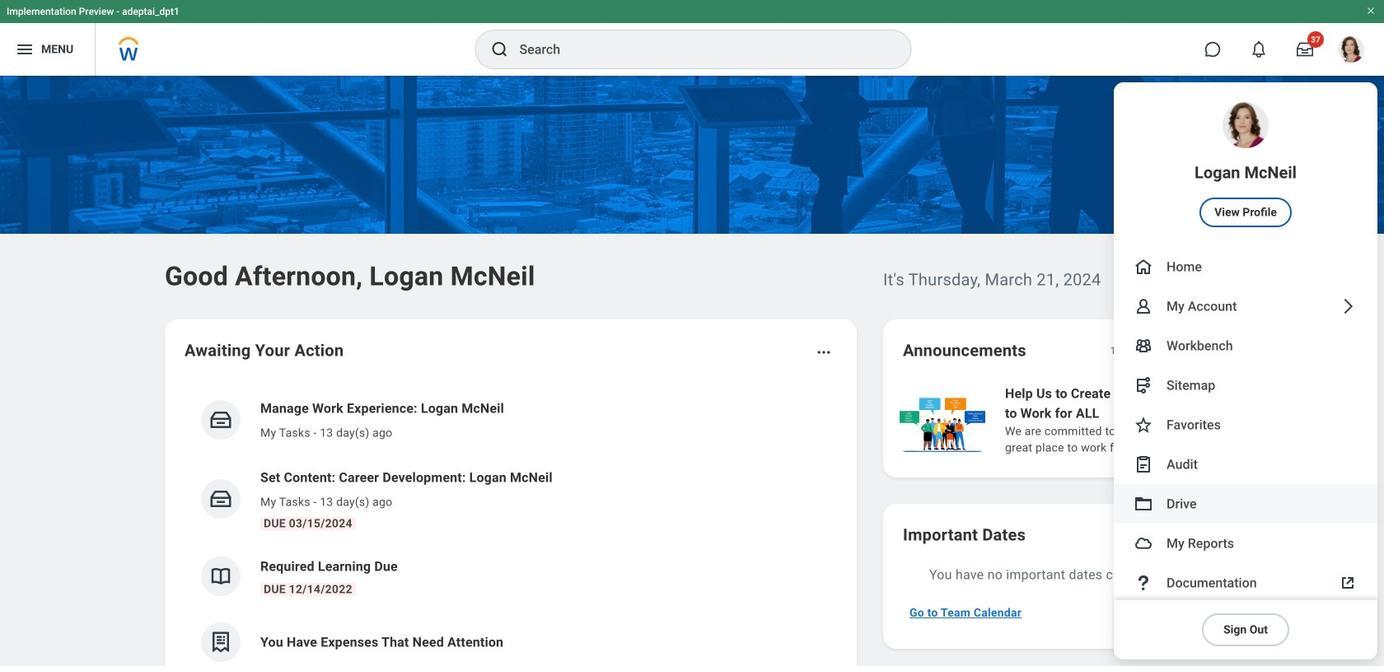 Task type: locate. For each thing, give the bounding box(es) containing it.
endpoints image
[[1134, 376, 1153, 395]]

list
[[896, 382, 1384, 458], [185, 386, 837, 667]]

folder open image
[[1134, 494, 1153, 514]]

5 menu item from the top
[[1114, 366, 1378, 405]]

inbox large image
[[1297, 41, 1313, 58]]

menu
[[1114, 82, 1378, 660]]

8 menu item from the top
[[1114, 484, 1378, 524]]

search image
[[490, 40, 510, 59]]

chevron right image
[[1338, 297, 1358, 316]]

chevron left small image
[[1148, 343, 1165, 359]]

main content
[[0, 76, 1384, 667]]

0 vertical spatial inbox image
[[208, 408, 233, 433]]

1 vertical spatial inbox image
[[208, 487, 233, 512]]

justify image
[[15, 40, 35, 59]]

contact card matrix manager image
[[1134, 336, 1153, 356]]

menu item
[[1114, 82, 1378, 247], [1114, 247, 1378, 287], [1114, 287, 1378, 326], [1114, 326, 1378, 366], [1114, 366, 1378, 405], [1114, 405, 1378, 445], [1114, 445, 1378, 484], [1114, 484, 1378, 524], [1114, 524, 1378, 564], [1114, 564, 1378, 603]]

notifications large image
[[1251, 41, 1267, 58]]

banner
[[0, 0, 1384, 660]]

inbox image
[[208, 408, 233, 433], [208, 487, 233, 512]]

4 menu item from the top
[[1114, 326, 1378, 366]]

status
[[1110, 344, 1137, 358]]

home image
[[1134, 257, 1153, 277]]

close environment banner image
[[1366, 6, 1376, 16]]



Task type: describe. For each thing, give the bounding box(es) containing it.
paste image
[[1134, 455, 1153, 475]]

0 horizontal spatial list
[[185, 386, 837, 667]]

chevron right small image
[[1178, 343, 1195, 359]]

related actions image
[[816, 344, 832, 361]]

star image
[[1134, 415, 1153, 435]]

question image
[[1134, 573, 1153, 593]]

6 menu item from the top
[[1114, 405, 1378, 445]]

ext link image
[[1338, 573, 1358, 593]]

7 menu item from the top
[[1114, 445, 1378, 484]]

Search Workday  search field
[[519, 31, 877, 68]]

logan mcneil image
[[1338, 36, 1364, 63]]

book open image
[[208, 564, 233, 589]]

1 menu item from the top
[[1114, 82, 1378, 247]]

10 menu item from the top
[[1114, 564, 1378, 603]]

avatar image
[[1134, 534, 1153, 554]]

2 menu item from the top
[[1114, 247, 1378, 287]]

3 menu item from the top
[[1114, 287, 1378, 326]]

2 inbox image from the top
[[208, 487, 233, 512]]

9 menu item from the top
[[1114, 524, 1378, 564]]

1 horizontal spatial list
[[896, 382, 1384, 458]]

1 inbox image from the top
[[208, 408, 233, 433]]

dashboard expenses image
[[208, 630, 233, 655]]



Task type: vqa. For each thing, say whether or not it's contained in the screenshot.
paste icon
yes



